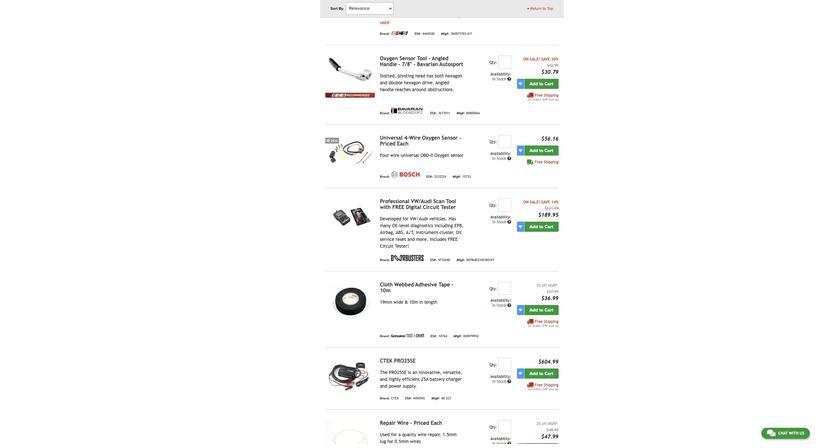 Task type: vqa. For each thing, say whether or not it's contained in the screenshot.
a
yes



Task type: locate. For each thing, give the bounding box(es) containing it.
2 brand: from the top
[[380, 111, 390, 115]]

3 cart from the top
[[545, 224, 554, 229]]

2 on from the top
[[528, 324, 532, 327]]

question circle image
[[508, 77, 512, 81], [508, 220, 512, 224], [508, 442, 512, 444]]

3 free shipping on orders $49 and up from the top
[[528, 383, 559, 391]]

mfg#: right 4732690
[[457, 258, 465, 262]]

an
[[413, 370, 418, 375]]

3 add to cart from the top
[[530, 224, 554, 229]]

1 vertical spatial orders
[[533, 324, 542, 327]]

for left the a
[[391, 432, 397, 437]]

- left '7/8"'
[[399, 61, 401, 67]]

0 vertical spatial question circle image
[[508, 157, 512, 160]]

head
[[416, 73, 425, 78]]

mfg#: 40-327
[[432, 396, 451, 400]]

es#: left 4732690
[[430, 258, 437, 262]]

0 vertical spatial on
[[524, 57, 529, 62]]

with
[[380, 204, 391, 210], [789, 431, 799, 436]]

return
[[531, 6, 542, 11]]

with left us
[[789, 431, 799, 436]]

1 vertical spatial each
[[431, 420, 442, 426]]

add to cart down the $189.95
[[530, 224, 554, 229]]

and down the
[[380, 377, 388, 382]]

free inside "professional vw/audi scan tool with free digital circuit tester"
[[392, 204, 405, 210]]

1 on from the top
[[524, 57, 529, 62]]

wire right four
[[391, 153, 400, 158]]

orders for ctek pro25se
[[533, 387, 542, 391]]

1 vertical spatial sensor
[[442, 135, 458, 141]]

free shipping on orders $49 and up down $30.79
[[528, 93, 559, 101]]

free down $36.99
[[535, 319, 543, 324]]

up for ctek pro25se
[[555, 387, 559, 391]]

2 vertical spatial add to wish list image
[[519, 372, 522, 375]]

1 vertical spatial hexagon
[[404, 80, 421, 85]]

1 msrp from the top
[[548, 283, 557, 288]]

0 vertical spatial add to wish list image
[[519, 149, 522, 152]]

for inside developed for vw/audi vehicles. has many oe-level diagnostics including epb, airbag, abs, a/t, instrument cluster, oil service reset and more. includes free circuit tester!
[[403, 216, 409, 221]]

1 vertical spatial with
[[789, 431, 799, 436]]

oxygen up slotted,
[[380, 55, 398, 62]]

add to cart button down $36.99
[[525, 305, 559, 315]]

chat
[[779, 431, 788, 436]]

on for $30.79
[[524, 57, 529, 62]]

0 horizontal spatial each
[[397, 141, 409, 147]]

brand: down service
[[380, 258, 390, 262]]

cloth webbed adhesive tape - 10m
[[380, 282, 454, 294]]

msrp up the $48.99
[[548, 422, 557, 426]]

1 vertical spatial oxygen
[[422, 135, 440, 141]]

in stock for on sale!                         save 30%
[[493, 77, 508, 81]]

each up repair.
[[431, 420, 442, 426]]

0 vertical spatial each
[[397, 141, 409, 147]]

brand: ctek
[[380, 396, 399, 400]]

1 vertical spatial off
[[542, 422, 547, 426]]

1 vertical spatial circuit
[[380, 243, 394, 249]]

add to wish list image
[[519, 149, 522, 152], [519, 225, 522, 228], [519, 372, 522, 375]]

add to cart down $604.99
[[530, 371, 554, 376]]

sensor
[[400, 55, 416, 62], [442, 135, 458, 141]]

add to cart button for ctek pro25se
[[525, 368, 559, 379]]

0 vertical spatial hexagon
[[446, 73, 462, 78]]

cart down $30.79
[[545, 81, 554, 87]]

pro25se up highly
[[389, 370, 407, 375]]

in for $56.16
[[493, 156, 496, 161]]

return to top
[[530, 6, 554, 11]]

orders down $36.99
[[533, 324, 542, 327]]

es#: left "2532224"
[[427, 175, 433, 178]]

0 vertical spatial msrp
[[548, 283, 557, 288]]

msrp
[[548, 283, 557, 288], [548, 422, 557, 426]]

3 add to wish list image from the top
[[519, 372, 522, 375]]

mfg#: b8800066
[[457, 111, 480, 115]]

wire up the a
[[397, 420, 409, 426]]

0 vertical spatial with
[[380, 204, 391, 210]]

free
[[392, 204, 405, 210], [448, 237, 458, 242]]

4 shipping from the top
[[544, 383, 559, 387]]

1 vertical spatial add to wish list image
[[519, 225, 522, 228]]

off right 3%
[[542, 283, 547, 288]]

0 horizontal spatial priced
[[380, 141, 396, 147]]

cart down $36.99
[[545, 307, 554, 313]]

1 horizontal spatial sensor
[[442, 135, 458, 141]]

up down $36.99
[[555, 324, 559, 327]]

5 in from the top
[[493, 379, 496, 384]]

0 vertical spatial question circle image
[[508, 77, 512, 81]]

10m up 19mm
[[380, 287, 391, 294]]

orders down $604.99
[[533, 387, 542, 391]]

cart for cloth webbed adhesive tape - 10m
[[545, 307, 554, 313]]

4 in from the top
[[493, 303, 496, 308]]

1 qty: from the top
[[490, 60, 497, 65]]

3 up from the top
[[555, 387, 559, 391]]

2 orders from the top
[[533, 324, 542, 327]]

4 brand: from the top
[[380, 258, 390, 262]]

mfg#: 15733
[[453, 175, 471, 178]]

1 save from the top
[[542, 57, 550, 62]]

autosport
[[440, 61, 463, 67]]

off right 2%
[[542, 422, 547, 426]]

to
[[543, 6, 546, 11], [539, 81, 544, 87], [539, 148, 544, 153], [539, 224, 544, 229], [539, 307, 544, 313], [539, 371, 544, 376]]

add to cart button down $30.79
[[525, 79, 559, 89]]

priced up four
[[380, 141, 396, 147]]

1 in from the top
[[493, 77, 496, 81]]

3 stock from the top
[[497, 220, 506, 224]]

free shipping on orders $49 and up down $36.99
[[528, 319, 559, 327]]

es#4732690 - 007868sch01b01kt - professional vw/audi scan tool with free digital circuit tester - developed for vw/audi vehicles. has many oe-level diagnostics including epb, airbag, abs, a/t, instrument cluster, oil service reset and more. includes free circuit tester! - doorbusters - audi volkswagen image
[[325, 199, 375, 236]]

1 horizontal spatial wire
[[418, 432, 427, 437]]

5 availability: from the top
[[491, 374, 512, 379]]

3 availability: from the top
[[491, 215, 512, 219]]

10m right &
[[410, 299, 418, 305]]

es#: left 3673911
[[430, 111, 437, 115]]

ctek up the
[[380, 358, 393, 364]]

orders down $30.79
[[533, 98, 542, 101]]

3% off msrp $37.99 $36.99
[[537, 283, 559, 301]]

4 stock from the top
[[497, 303, 506, 308]]

mfg#: left 40-
[[432, 396, 440, 400]]

0 horizontal spatial tool
[[417, 55, 427, 62]]

save inside on sale!                         save 14% $221.99 $189.95
[[542, 200, 550, 204]]

1 add to cart button from the top
[[525, 79, 559, 89]]

es#: left 4492945
[[405, 396, 412, 400]]

es#: left 10764
[[431, 334, 437, 338]]

msrp inside 3% off msrp $37.99 $36.99
[[548, 283, 557, 288]]

b8800066
[[467, 111, 480, 115]]

1 question circle image from the top
[[508, 157, 512, 160]]

wire up wires
[[418, 432, 427, 437]]

2 stock from the top
[[497, 156, 506, 161]]

1 off from the top
[[542, 283, 547, 288]]

1 vertical spatial on
[[524, 200, 529, 204]]

add to cart button for cloth webbed adhesive tape - 10m
[[525, 305, 559, 315]]

free shipping on orders $49 and up down $604.99
[[528, 383, 559, 391]]

4 qty: from the top
[[490, 286, 497, 291]]

sensor inside universal 4-wire oxygen sensor - priced each
[[442, 135, 458, 141]]

save left 30%
[[542, 57, 550, 62]]

0 vertical spatial 10m
[[380, 287, 391, 294]]

on sale!                         save 14% $221.99 $189.95
[[524, 200, 559, 218]]

pro25se for ctek
[[394, 358, 416, 364]]

007868sch01b01kt
[[467, 258, 495, 262]]

handle
[[380, 61, 397, 67]]

1 vertical spatial free shipping on orders $49 and up
[[528, 319, 559, 327]]

vw/audi up diagnostics
[[410, 216, 428, 221]]

2 vertical spatial up
[[555, 387, 559, 391]]

1 vertical spatial vw/audi
[[410, 216, 428, 221]]

$48.99
[[547, 428, 559, 432]]

tool inside oxygen sensor tool - angled handle - 7/8" - bavarian autosport
[[417, 55, 427, 62]]

efficient
[[402, 377, 420, 382]]

with inside "professional vw/audi scan tool with free digital circuit tester"
[[380, 204, 391, 210]]

0 vertical spatial orders
[[533, 98, 542, 101]]

1 vertical spatial up
[[555, 324, 559, 327]]

each
[[397, 141, 409, 147], [431, 420, 442, 426]]

5 add to cart button from the top
[[525, 368, 559, 379]]

free down $604.99
[[535, 383, 543, 387]]

5 add to cart from the top
[[530, 371, 554, 376]]

pro25se inside the pro25se is an innovative, versatile, and highly efficient 25a battery charger and power supply.
[[389, 370, 407, 375]]

add to cart for ctek pro25se
[[530, 371, 554, 376]]

circuit inside developed for vw/audi vehicles. has many oe-level diagnostics including epb, airbag, abs, a/t, instrument cluster, oil service reset and more. includes free circuit tester!
[[380, 243, 394, 249]]

3 add from the top
[[530, 224, 538, 229]]

2 vertical spatial $49
[[543, 387, 548, 391]]

circuit inside "professional vw/audi scan tool with free digital circuit tester"
[[423, 204, 440, 210]]

2 in from the top
[[493, 156, 496, 161]]

1 question circle image from the top
[[508, 77, 512, 81]]

free down the cluster,
[[448, 237, 458, 242]]

four
[[380, 153, 389, 158]]

4 add to cart from the top
[[530, 307, 554, 313]]

save inside on sale!                         save 30% $43.99 $30.79
[[542, 57, 550, 62]]

1 vertical spatial free
[[448, 237, 458, 242]]

free down $30.79
[[535, 93, 543, 98]]

cart down $56.16 at the right top of the page
[[545, 148, 554, 153]]

priced inside universal 4-wire oxygen sensor - priced each
[[380, 141, 396, 147]]

2 off from the top
[[542, 422, 547, 426]]

1 vertical spatial question circle image
[[508, 220, 512, 224]]

length
[[425, 299, 438, 305]]

2 sale! from the top
[[530, 200, 540, 204]]

2 free from the top
[[535, 160, 543, 164]]

1 horizontal spatial hexagon
[[446, 73, 462, 78]]

qty: for oxygen
[[490, 140, 497, 144]]

1 vertical spatial priced
[[414, 420, 429, 426]]

slotted, pivoting head has both hexagon and double hexagon drive. angled handle reaches around obstructions.
[[380, 73, 462, 92]]

hexagon down pivoting
[[404, 80, 421, 85]]

wire
[[391, 153, 400, 158], [418, 432, 427, 437]]

professional vw/audi scan tool with free digital circuit tester link
[[380, 198, 456, 210]]

1 cart from the top
[[545, 81, 554, 87]]

and left power
[[380, 383, 388, 389]]

obd-
[[421, 153, 431, 158]]

3673911
[[438, 111, 450, 115]]

- right tape
[[452, 282, 454, 288]]

free shipping on orders $49 and up
[[528, 93, 559, 101], [528, 319, 559, 327], [528, 383, 559, 391]]

each up universal
[[397, 141, 409, 147]]

question circle image for $604.99
[[508, 380, 512, 383]]

and down 'a/t,'
[[408, 237, 415, 242]]

stock for $604.99
[[497, 379, 506, 384]]

availability:
[[491, 72, 512, 76], [491, 151, 512, 156], [491, 215, 512, 219], [491, 298, 512, 303], [491, 374, 512, 379], [491, 437, 512, 441]]

angled inside slotted, pivoting head has both hexagon and double hexagon drive. angled handle reaches around obstructions.
[[436, 80, 449, 85]]

off inside 3% off msrp $37.99 $36.99
[[542, 283, 547, 288]]

bosch - corporate logo image
[[391, 171, 420, 178]]

1 vertical spatial pro25se
[[389, 370, 407, 375]]

2 in stock from the top
[[493, 156, 508, 161]]

0 vertical spatial sale!
[[530, 57, 540, 62]]

many
[[380, 223, 391, 228]]

$49 for ctek pro25se
[[543, 387, 548, 391]]

1 vertical spatial $49
[[543, 324, 548, 327]]

1 sale! from the top
[[530, 57, 540, 62]]

add to cart down $36.99
[[530, 307, 554, 313]]

4 free from the top
[[535, 383, 543, 387]]

2 vertical spatial question circle image
[[508, 442, 512, 444]]

1 horizontal spatial 10m
[[410, 299, 418, 305]]

for right lug
[[388, 439, 394, 444]]

question circle image
[[508, 157, 512, 160], [508, 303, 512, 307], [508, 380, 512, 383]]

1 vertical spatial 10m
[[410, 299, 418, 305]]

brand: left the bav auto tools - corporate logo
[[380, 111, 390, 115]]

0 vertical spatial up
[[555, 98, 559, 101]]

0 vertical spatial circuit
[[423, 204, 440, 210]]

digital
[[406, 204, 422, 210]]

1 vertical spatial question circle image
[[508, 303, 512, 307]]

save up $221.99
[[542, 200, 550, 204]]

2 qty: from the top
[[490, 140, 497, 144]]

msrp for $47.99
[[548, 422, 557, 426]]

0 horizontal spatial sensor
[[400, 55, 416, 62]]

3 in stock from the top
[[493, 220, 508, 224]]

on inside on sale!                         save 30% $43.99 $30.79
[[524, 57, 529, 62]]

sale! left 30%
[[530, 57, 540, 62]]

0 horizontal spatial circuit
[[380, 243, 394, 249]]

sale! inside on sale!                         save 14% $221.99 $189.95
[[530, 200, 540, 204]]

0 vertical spatial tool
[[417, 55, 427, 62]]

wire inside universal 4-wire oxygen sensor - priced each
[[409, 135, 421, 141]]

0 vertical spatial off
[[542, 283, 547, 288]]

sensor up sensor
[[442, 135, 458, 141]]

in stock for on sale!                         save 14%
[[493, 220, 508, 224]]

5 add from the top
[[530, 371, 538, 376]]

es#: for tool
[[430, 111, 437, 115]]

3 orders from the top
[[533, 387, 542, 391]]

2 availability: from the top
[[491, 151, 512, 156]]

5 cart from the top
[[545, 371, 554, 376]]

0 vertical spatial on
[[528, 98, 532, 101]]

doorbusters - corporate logo image
[[391, 255, 424, 261]]

- up sensor
[[460, 135, 461, 141]]

1 horizontal spatial wire
[[409, 135, 421, 141]]

add to cart for universal 4-wire oxygen sensor - priced each
[[530, 148, 554, 153]]

on
[[524, 57, 529, 62], [524, 200, 529, 204]]

$49 down $36.99
[[543, 324, 548, 327]]

1 horizontal spatial priced
[[414, 420, 429, 426]]

off inside 2% off msrp $48.99 $47.99
[[542, 422, 547, 426]]

2 vertical spatial question circle image
[[508, 380, 512, 383]]

battery
[[430, 377, 445, 382]]

a
[[399, 432, 401, 437]]

0 vertical spatial $49
[[543, 98, 548, 101]]

0 vertical spatial wire
[[391, 153, 400, 158]]

1 availability: from the top
[[491, 72, 512, 76]]

1 free from the top
[[535, 93, 543, 98]]

free shipping on orders $49 and up for cloth webbed adhesive tape - 10m
[[528, 319, 559, 327]]

qty: for tool
[[490, 203, 497, 208]]

in stock for $604.99
[[493, 379, 508, 384]]

2 on from the top
[[524, 200, 529, 204]]

1.5mm
[[443, 432, 457, 437]]

- up quality
[[410, 420, 412, 426]]

0 horizontal spatial 10m
[[380, 287, 391, 294]]

1 up from the top
[[555, 98, 559, 101]]

1 horizontal spatial tool
[[446, 198, 456, 204]]

5 stock from the top
[[497, 379, 506, 384]]

brand: left ecs - corporate logo
[[380, 32, 390, 35]]

5 brand: from the top
[[380, 334, 390, 338]]

has
[[449, 216, 456, 221]]

1 vertical spatial save
[[542, 200, 550, 204]]

caret up image
[[527, 7, 530, 10]]

sale! up the $189.95
[[530, 200, 540, 204]]

es#3673911 - b8800066 - oxygen sensor tool - angled handle - 7/8" - bavarian autosport - slotted, pivoting head has both hexagon and double hexagon drive. angled handle reaches around obstructions. - bav auto tools - audi bmw volkswagen mercedes benz mini porsche image
[[325, 56, 375, 93]]

mfg#: for oxygen sensor tool - angled handle - 7/8" - bavarian autosport
[[457, 111, 465, 115]]

pivoting
[[398, 73, 414, 78]]

in for on sale!                         save 30%
[[493, 77, 496, 81]]

0 horizontal spatial hexagon
[[404, 80, 421, 85]]

None number field
[[498, 56, 512, 69], [498, 135, 512, 148], [498, 199, 512, 212], [498, 282, 512, 295], [498, 358, 512, 371], [498, 420, 512, 433], [498, 56, 512, 69], [498, 135, 512, 148], [498, 199, 512, 212], [498, 282, 512, 295], [498, 358, 512, 371], [498, 420, 512, 433]]

in
[[493, 77, 496, 81], [493, 156, 496, 161], [493, 220, 496, 224], [493, 303, 496, 308], [493, 379, 496, 384]]

3 $49 from the top
[[543, 387, 548, 391]]

1 add to wish list image from the top
[[519, 82, 522, 85]]

0 vertical spatial sensor
[[400, 55, 416, 62]]

1 in stock from the top
[[493, 77, 508, 81]]

1 vertical spatial msrp
[[548, 422, 557, 426]]

off for $36.99
[[542, 283, 547, 288]]

sensor up pivoting
[[400, 55, 416, 62]]

kit
[[468, 32, 472, 35]]

2 add from the top
[[530, 148, 538, 153]]

es#10764 - 000979950 - cloth webbed adhesive tape - 10m - 19mm wide & 10m in length - genuine volkswagen audi - audi volkswagen image
[[325, 282, 375, 319]]

wire inside used for a quality wire repair. 1.5mm lug for 0.5mm wires
[[418, 432, 427, 437]]

2 cart from the top
[[545, 148, 554, 153]]

oil
[[456, 230, 462, 235]]

0 vertical spatial priced
[[380, 141, 396, 147]]

4 add to cart button from the top
[[525, 305, 559, 315]]

up down $604.99
[[555, 387, 559, 391]]

2 vertical spatial free shipping on orders $49 and up
[[528, 383, 559, 391]]

3 qty: from the top
[[490, 203, 497, 208]]

1 vertical spatial angled
[[436, 80, 449, 85]]

comments image
[[767, 429, 776, 437]]

availability: for $56.16
[[491, 151, 512, 156]]

0 vertical spatial free
[[392, 204, 405, 210]]

bav auto tools - corporate logo image
[[391, 108, 424, 114]]

0 vertical spatial wire
[[409, 135, 421, 141]]

5 qty: from the top
[[490, 363, 497, 367]]

1 vertical spatial add to wish list image
[[519, 308, 522, 312]]

3 question circle image from the top
[[508, 380, 512, 383]]

ctek down power
[[391, 396, 399, 400]]

sale! inside on sale!                         save 30% $43.99 $30.79
[[530, 57, 540, 62]]

1 vertical spatial wire
[[418, 432, 427, 437]]

4 availability: from the top
[[491, 298, 512, 303]]

1 add to wish list image from the top
[[519, 149, 522, 152]]

2 add to wish list image from the top
[[519, 225, 522, 228]]

on left 30%
[[524, 57, 529, 62]]

2 add to cart button from the top
[[525, 145, 559, 156]]

5 in stock from the top
[[493, 379, 508, 384]]

free inside developed for vw/audi vehicles. has many oe-level diagnostics including epb, airbag, abs, a/t, instrument cluster, oil service reset and more. includes free circuit tester!
[[448, 237, 458, 242]]

instrument
[[416, 230, 438, 235]]

circuit
[[423, 204, 440, 210], [380, 243, 394, 249]]

mfg#: left 15733
[[453, 175, 461, 178]]

qty: for -
[[490, 60, 497, 65]]

orders
[[533, 98, 542, 101], [533, 324, 542, 327], [533, 387, 542, 391]]

question circle image for $56.16
[[508, 157, 512, 160]]

1 vertical spatial for
[[391, 432, 397, 437]]

with up developed
[[380, 204, 391, 210]]

25a
[[421, 377, 429, 382]]

hexagon down the autosport
[[446, 73, 462, 78]]

shipping down $56.16 at the right top of the page
[[544, 160, 559, 164]]

universal
[[380, 135, 403, 141]]

highly
[[389, 377, 401, 382]]

10m inside cloth webbed adhesive tape - 10m
[[380, 287, 391, 294]]

and inside developed for vw/audi vehicles. has many oe-level diagnostics including epb, airbag, abs, a/t, instrument cluster, oil service reset and more. includes free circuit tester!
[[408, 237, 415, 242]]

ctek
[[380, 358, 393, 364], [391, 396, 399, 400]]

0 horizontal spatial wire
[[391, 153, 400, 158]]

shipping down $30.79
[[544, 93, 559, 98]]

cloth webbed adhesive tape - 10m link
[[380, 282, 454, 294]]

add to cart button down $604.99
[[525, 368, 559, 379]]

circuit up "vehicles."
[[423, 204, 440, 210]]

oxygen sensor tool - angled handle - 7/8" - bavarian autosport link
[[380, 55, 463, 67]]

brand: left the genuine volkswagen audi - corporate logo
[[380, 334, 390, 338]]

1 stock from the top
[[497, 77, 506, 81]]

cart down $604.99
[[545, 371, 554, 376]]

2 up from the top
[[555, 324, 559, 327]]

pro25se for the
[[389, 370, 407, 375]]

2 question circle image from the top
[[508, 220, 512, 224]]

professional vw/audi scan tool with free digital circuit tester
[[380, 198, 456, 210]]

tool
[[417, 55, 427, 62], [446, 198, 456, 204]]

6 brand: from the top
[[380, 396, 390, 400]]

mfg#: left 000979950
[[454, 334, 462, 338]]

pro25se
[[394, 358, 416, 364], [389, 370, 407, 375]]

1 horizontal spatial circuit
[[423, 204, 440, 210]]

sale! for $189.95
[[530, 200, 540, 204]]

off
[[542, 283, 547, 288], [542, 422, 547, 426]]

es#: 4460500
[[415, 32, 435, 35]]

mfg#: for professional vw/audi scan tool with free digital circuit tester
[[457, 258, 465, 262]]

0 horizontal spatial with
[[380, 204, 391, 210]]

a/t,
[[406, 230, 415, 235]]

universal 4-wire oxygen sensor - priced each
[[380, 135, 461, 147]]

0 vertical spatial vw/audi
[[411, 198, 432, 204]]

mfg#: 007868sch01b01kt
[[457, 258, 495, 262]]

brand: down power
[[380, 396, 390, 400]]

2 free shipping on orders $49 and up from the top
[[528, 319, 559, 327]]

tool right scan
[[446, 198, 456, 204]]

0 vertical spatial add to wish list image
[[519, 82, 522, 85]]

for up "level"
[[403, 216, 409, 221]]

es#: 10764
[[431, 334, 447, 338]]

0 vertical spatial for
[[403, 216, 409, 221]]

1 vertical spatial tool
[[446, 198, 456, 204]]

tool right '7/8"'
[[417, 55, 427, 62]]

up
[[555, 98, 559, 101], [555, 324, 559, 327], [555, 387, 559, 391]]

on for cloth webbed adhesive tape - 10m
[[528, 324, 532, 327]]

obstructions.
[[428, 87, 455, 92]]

1 vertical spatial sale!
[[530, 200, 540, 204]]

angled up the both
[[432, 55, 449, 62]]

2 vertical spatial on
[[528, 387, 532, 391]]

ecs tuning recommends this product. image
[[325, 93, 375, 98]]

2 add to cart from the top
[[530, 148, 554, 153]]

add to wish list image for $56.16
[[519, 149, 522, 152]]

question circle image for $30.79
[[508, 77, 512, 81]]

priced
[[380, 141, 396, 147], [414, 420, 429, 426]]

3 on from the top
[[528, 387, 532, 391]]

add to cart button down the $189.95
[[525, 222, 559, 232]]

2 vertical spatial orders
[[533, 387, 542, 391]]

add for universal 4-wire oxygen sensor - priced each
[[530, 148, 538, 153]]

angled up obstructions.
[[436, 80, 449, 85]]

1 add to cart from the top
[[530, 81, 554, 87]]

availability: for on sale!                         save 30%
[[491, 72, 512, 76]]

4 add from the top
[[530, 307, 538, 313]]

0 vertical spatial free shipping on orders $49 and up
[[528, 93, 559, 101]]

1 vertical spatial on
[[528, 324, 532, 327]]

0 horizontal spatial wire
[[397, 420, 409, 426]]

1 horizontal spatial each
[[431, 420, 442, 426]]

handle
[[380, 87, 394, 92]]

0 vertical spatial save
[[542, 57, 550, 62]]

0 vertical spatial ctek
[[380, 358, 393, 364]]

save
[[542, 57, 550, 62], [542, 200, 550, 204]]

add to cart button up free shipping
[[525, 145, 559, 156]]

free down $56.16 at the right top of the page
[[535, 160, 543, 164]]

$49 down $30.79
[[543, 98, 548, 101]]

on
[[528, 98, 532, 101], [528, 324, 532, 327], [528, 387, 532, 391]]

msrp inside 2% off msrp $48.99 $47.99
[[548, 422, 557, 426]]

on inside on sale!                         save 14% $221.99 $189.95
[[524, 200, 529, 204]]

1 horizontal spatial free
[[448, 237, 458, 242]]

wire up universal
[[409, 135, 421, 141]]

double
[[389, 80, 403, 85]]

0 vertical spatial angled
[[432, 55, 449, 62]]

priced up used for a quality wire repair. 1.5mm lug for 0.5mm wires
[[414, 420, 429, 426]]

0 vertical spatial oxygen
[[380, 55, 398, 62]]

2 msrp from the top
[[548, 422, 557, 426]]

0 horizontal spatial free
[[392, 204, 405, 210]]

shipping down $36.99
[[544, 319, 559, 324]]

in for on sale!                         save 14%
[[493, 220, 496, 224]]

4 cart from the top
[[545, 307, 554, 313]]

3 brand: from the top
[[380, 175, 390, 178]]

free shipping
[[535, 160, 559, 164]]

3 in from the top
[[493, 220, 496, 224]]

add to wish list image
[[519, 82, 522, 85], [519, 308, 522, 312]]

0 vertical spatial pro25se
[[394, 358, 416, 364]]

2 save from the top
[[542, 200, 550, 204]]

2 $49 from the top
[[543, 324, 548, 327]]



Task type: describe. For each thing, give the bounding box(es) containing it.
oxygen inside universal 4-wire oxygen sensor - priced each
[[422, 135, 440, 141]]

2 add to wish list image from the top
[[519, 308, 522, 312]]

top
[[547, 6, 554, 11]]

es#: 2532224
[[427, 175, 446, 178]]

ctek pro25se link
[[380, 358, 416, 364]]

save for $189.95
[[542, 200, 550, 204]]

airbag,
[[380, 230, 395, 235]]

genuine volkswagen audi - corporate logo image
[[391, 334, 424, 337]]

is
[[408, 370, 411, 375]]

on sale!                         save 30% $43.99 $30.79
[[524, 57, 559, 75]]

es#2532224 - 15733 - universal 4-wire oxygen sensor - priced each - four wire universal obd-ii oxygen sensor - bosch - audi bmw volkswagen image
[[325, 135, 375, 172]]

stock for on sale!                         save 14%
[[497, 220, 506, 224]]

reaches
[[395, 87, 411, 92]]

webbed
[[395, 282, 414, 288]]

3 free from the top
[[535, 319, 543, 324]]

universal
[[401, 153, 419, 158]]

mfg#: left 3d0973703- at the right of the page
[[441, 32, 450, 35]]

angled inside oxygen sensor tool - angled handle - 7/8" - bavarian autosport
[[432, 55, 449, 62]]

3d0973703-
[[451, 32, 468, 35]]

cart for universal 4-wire oxygen sensor - priced each
[[545, 148, 554, 153]]

the pro25se is an innovative, versatile, and highly efficient 25a battery charger and power supply.
[[380, 370, 463, 389]]

and down $30.79
[[549, 98, 554, 101]]

40-
[[441, 396, 446, 400]]

power
[[389, 383, 402, 389]]

repair wire - priced each
[[380, 420, 442, 426]]

epb,
[[455, 223, 464, 228]]

to down $36.99
[[539, 307, 544, 313]]

1 free shipping on orders $49 and up from the top
[[528, 93, 559, 101]]

3%
[[537, 283, 541, 288]]

on for ctek pro25se
[[528, 387, 532, 391]]

for for repair
[[391, 432, 397, 437]]

$43.99
[[547, 63, 559, 68]]

in stock for $56.16
[[493, 156, 508, 161]]

reset
[[396, 237, 406, 242]]

in
[[419, 299, 423, 305]]

2532224
[[434, 175, 446, 178]]

brand: for oxygen
[[380, 111, 390, 115]]

free shipping on orders $49 and up for ctek pro25se
[[528, 383, 559, 391]]

cloth
[[380, 282, 393, 288]]

supply.
[[403, 383, 417, 389]]

2 shipping from the top
[[544, 160, 559, 164]]

vw/audi inside "professional vw/audi scan tool with free digital circuit tester"
[[411, 198, 432, 204]]

repair wire - priced each link
[[380, 420, 442, 426]]

service
[[380, 237, 395, 242]]

- right '7/8"'
[[414, 61, 416, 67]]

2 vertical spatial for
[[388, 439, 394, 444]]

bavarian
[[417, 61, 438, 67]]

sale! for $30.79
[[530, 57, 540, 62]]

sort
[[331, 6, 338, 11]]

1 vertical spatial wire
[[397, 420, 409, 426]]

- inside cloth webbed adhesive tape - 10m
[[452, 282, 454, 288]]

ii
[[431, 153, 433, 158]]

add to cart for cloth webbed adhesive tape - 10m
[[530, 307, 554, 313]]

repair.
[[428, 432, 442, 437]]

tape
[[439, 282, 450, 288]]

add for ctek pro25se
[[530, 371, 538, 376]]

question circle image for $189.95
[[508, 220, 512, 224]]

to up free shipping
[[539, 148, 544, 153]]

sort by
[[331, 6, 344, 11]]

1 brand: from the top
[[380, 32, 390, 35]]

versatile,
[[443, 370, 463, 375]]

level
[[400, 223, 409, 228]]

on for $189.95
[[524, 200, 529, 204]]

$30.79
[[542, 69, 559, 75]]

es#: for scan
[[430, 258, 437, 262]]

by
[[339, 6, 344, 11]]

mfg#: 3d0973703-kit
[[441, 32, 472, 35]]

0.5mm
[[395, 439, 409, 444]]

3 add to cart button from the top
[[525, 222, 559, 232]]

1 add from the top
[[530, 81, 538, 87]]

- up has
[[429, 55, 431, 62]]

return to top link
[[527, 6, 554, 11]]

3 shipping from the top
[[544, 319, 559, 324]]

1 shipping from the top
[[544, 93, 559, 98]]

for for professional
[[403, 216, 409, 221]]

abs,
[[396, 230, 405, 235]]

mfg#: for universal 4-wire oxygen sensor - priced each
[[453, 175, 461, 178]]

oxygen inside oxygen sensor tool - angled handle - 7/8" - bavarian autosport
[[380, 55, 398, 62]]

to down $30.79
[[539, 81, 544, 87]]

10764
[[439, 334, 447, 338]]

wires
[[410, 439, 421, 444]]

1 on from the top
[[528, 98, 532, 101]]

tool inside "professional vw/audi scan tool with free digital circuit tester"
[[446, 198, 456, 204]]

4 in stock from the top
[[493, 303, 508, 308]]

both
[[435, 73, 444, 78]]

stock for on sale!                         save 30%
[[497, 77, 506, 81]]

es#1009007 - 000979025ea - repair wire - priced each - used for a quality wire repair. 1.5mm lug for 0.5mm wires - genuine volkswagen audi - audi volkswagen image
[[325, 420, 375, 444]]

1 horizontal spatial with
[[789, 431, 799, 436]]

es#: 3673911
[[430, 111, 450, 115]]

oe-
[[392, 223, 400, 228]]

$37.99
[[547, 289, 559, 294]]

around
[[412, 87, 426, 92]]

availability: for on sale!                         save 14%
[[491, 215, 512, 219]]

slotted,
[[380, 73, 396, 78]]

14%
[[552, 200, 559, 204]]

sensor inside oxygen sensor tool - angled handle - 7/8" - bavarian autosport
[[400, 55, 416, 62]]

19mm wide & 10m in length
[[380, 299, 438, 305]]

&
[[405, 299, 408, 305]]

and down $604.99
[[549, 387, 554, 391]]

$189.95
[[539, 212, 559, 218]]

6 availability: from the top
[[491, 437, 512, 441]]

vw/audi inside developed for vw/audi vehicles. has many oe-level diagnostics including epb, airbag, abs, a/t, instrument cluster, oil service reset and more. includes free circuit tester!
[[410, 216, 428, 221]]

2 vertical spatial oxygen
[[435, 153, 450, 158]]

add to cart button for universal 4-wire oxygen sensor - priced each
[[525, 145, 559, 156]]

qty: for tape
[[490, 286, 497, 291]]

2% off msrp $48.99 $47.99
[[537, 422, 559, 440]]

save for $30.79
[[542, 57, 550, 62]]

1 vertical spatial ctek
[[391, 396, 399, 400]]

has
[[427, 73, 434, 78]]

developed for vw/audi vehicles. has many oe-level diagnostics including epb, airbag, abs, a/t, instrument cluster, oil service reset and more. includes free circuit tester!
[[380, 216, 464, 249]]

chat with us link
[[762, 428, 810, 439]]

3 question circle image from the top
[[508, 442, 512, 444]]

includes
[[430, 237, 447, 242]]

cart for ctek pro25se
[[545, 371, 554, 376]]

and inside slotted, pivoting head has both hexagon and double hexagon drive. angled handle reaches around obstructions.
[[380, 80, 388, 85]]

availability: for $604.99
[[491, 374, 512, 379]]

6 qty: from the top
[[490, 425, 497, 429]]

es#: 4492945
[[405, 396, 425, 400]]

es#: for adhesive
[[431, 334, 437, 338]]

more.
[[416, 237, 429, 242]]

in for $604.99
[[493, 379, 496, 384]]

quality
[[402, 432, 416, 437]]

each inside universal 4-wire oxygen sensor - priced each
[[397, 141, 409, 147]]

es#4492945 - 40-327 - ctek pro25se - the pro25se is an innovative, versatile, and highly efficient 25a battery charger and power supply. - ctek - audi bmw volkswagen mercedes benz mini porsche image
[[325, 358, 375, 395]]

brand: for cloth
[[380, 334, 390, 338]]

off for $47.99
[[542, 422, 547, 426]]

$49 for cloth webbed adhesive tape - 10m
[[543, 324, 548, 327]]

es#: 4732690
[[430, 258, 450, 262]]

four wire universal obd-ii oxygen sensor
[[380, 153, 464, 158]]

to left top
[[543, 6, 546, 11]]

stock for $56.16
[[497, 156, 506, 161]]

$56.16
[[542, 136, 559, 142]]

adhesive
[[416, 282, 437, 288]]

30%
[[552, 57, 559, 62]]

used for a quality wire repair. 1.5mm lug for 0.5mm wires
[[380, 432, 457, 444]]

msrp for $36.99
[[548, 283, 557, 288]]

orders for cloth webbed adhesive tape - 10m
[[533, 324, 542, 327]]

developed
[[380, 216, 401, 221]]

to down the $189.95
[[539, 224, 544, 229]]

drive.
[[422, 80, 434, 85]]

chat with us
[[779, 431, 805, 436]]

- inside universal 4-wire oxygen sensor - priced each
[[460, 135, 461, 141]]

es#: left 4460500
[[415, 32, 421, 35]]

ctek pro25se
[[380, 358, 416, 364]]

brand: for universal
[[380, 175, 390, 178]]

add for cloth webbed adhesive tape - 10m
[[530, 307, 538, 313]]

4460500
[[423, 32, 435, 35]]

universal 4-wire oxygen sensor - priced each link
[[380, 135, 461, 147]]

15733
[[463, 175, 471, 178]]

and down $36.99
[[549, 324, 554, 327]]

1 orders from the top
[[533, 98, 542, 101]]

es#: for wire
[[427, 175, 433, 178]]

add to wish list image for $604.99
[[519, 372, 522, 375]]

1 $49 from the top
[[543, 98, 548, 101]]

2%
[[537, 422, 541, 426]]

2 question circle image from the top
[[508, 303, 512, 307]]

sensor
[[451, 153, 464, 158]]

mfg#: for cloth webbed adhesive tape - 10m
[[454, 334, 462, 338]]

ecs - corporate logo image
[[391, 31, 408, 35]]

$47.99
[[542, 434, 559, 440]]

wide
[[394, 299, 404, 305]]

brand: for professional
[[380, 258, 390, 262]]

us
[[800, 431, 805, 436]]

19mm
[[380, 299, 392, 305]]

up for cloth webbed adhesive tape - 10m
[[555, 324, 559, 327]]

to down $604.99
[[539, 371, 544, 376]]



